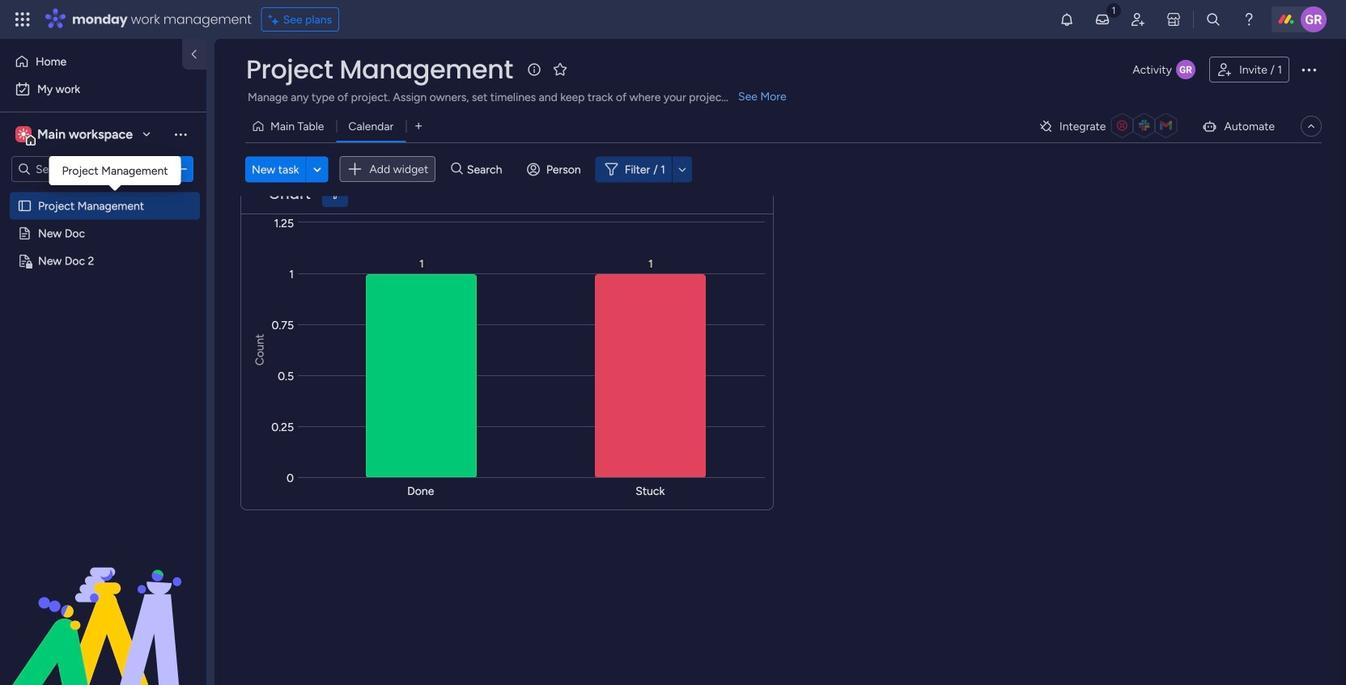 Task type: describe. For each thing, give the bounding box(es) containing it.
public board image
[[17, 226, 32, 241]]

1 workspace image from the left
[[15, 126, 32, 143]]

show board description image
[[525, 62, 544, 78]]

1 image
[[1107, 1, 1121, 19]]

select product image
[[15, 11, 31, 28]]

0 vertical spatial option
[[10, 49, 172, 74]]

workspace options image
[[172, 126, 189, 142]]

public board image
[[17, 198, 32, 214]]

workspace selection element
[[15, 125, 135, 146]]

arrow down image
[[673, 160, 692, 179]]

v2 search image
[[451, 160, 463, 179]]

monday marketplace image
[[1166, 11, 1182, 28]]

2 workspace image from the left
[[18, 126, 29, 143]]

Search field
[[463, 158, 512, 181]]

1 horizontal spatial options image
[[1300, 60, 1319, 79]]

1 vertical spatial option
[[10, 76, 197, 102]]

add view image
[[416, 120, 422, 132]]

help image
[[1241, 11, 1257, 28]]

Search in workspace field
[[34, 160, 135, 179]]

private board image
[[17, 253, 32, 269]]

lottie animation image
[[0, 522, 206, 686]]



Task type: vqa. For each thing, say whether or not it's contained in the screenshot.
"search box"
no



Task type: locate. For each thing, give the bounding box(es) containing it.
workspace image
[[15, 126, 32, 143], [18, 126, 29, 143]]

collapse board header image
[[1305, 120, 1318, 133]]

update feed image
[[1095, 11, 1111, 28]]

dapulse drag handle 3 image
[[251, 188, 257, 200]]

options image
[[1300, 60, 1319, 79], [172, 161, 189, 177]]

options image down greg robinson icon
[[1300, 60, 1319, 79]]

add to favorites image
[[552, 61, 568, 77]]

2 vertical spatial option
[[0, 191, 206, 195]]

0 vertical spatial options image
[[1300, 60, 1319, 79]]

notifications image
[[1059, 11, 1075, 28]]

list box
[[0, 189, 206, 494]]

see plans image
[[269, 10, 283, 29]]

None field
[[242, 53, 517, 87], [265, 184, 315, 205], [242, 53, 517, 87], [265, 184, 315, 205]]

options image down workspace options image
[[172, 161, 189, 177]]

greg robinson image
[[1301, 6, 1327, 32]]

option
[[10, 49, 172, 74], [10, 76, 197, 102], [0, 191, 206, 195]]

board activity image
[[1176, 60, 1196, 79]]

angle down image
[[313, 163, 321, 176]]

0 horizontal spatial options image
[[172, 161, 189, 177]]

1 vertical spatial options image
[[172, 161, 189, 177]]

search everything image
[[1206, 11, 1222, 28]]

lottie animation element
[[0, 522, 206, 686]]

invite members image
[[1130, 11, 1147, 28]]



